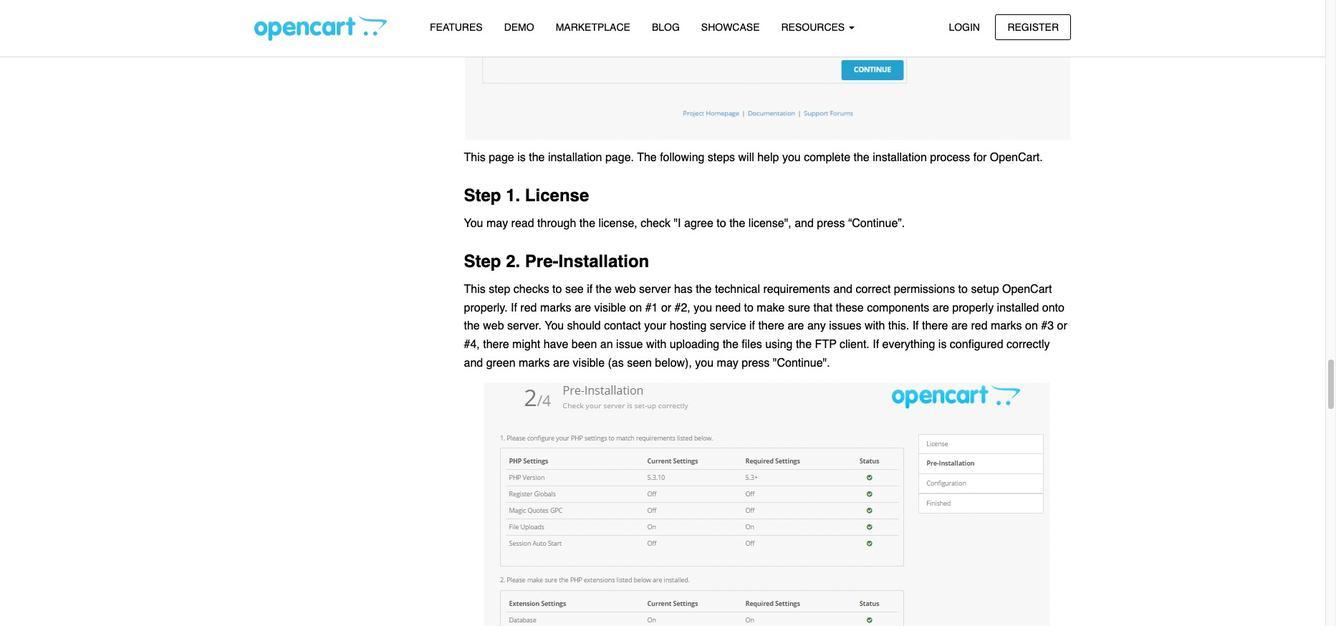 Task type: vqa. For each thing, say whether or not it's contained in the screenshot.
to add our option to a product under Catalog > Products. This section is different than the Options section under Catalog because it will directly assign a previously created option to a product. We clicked the green '+' icon and typed in Color to bring up our "Color" option that we made under Catalog > Options. In the Option Value column, we added 3 values to enable the Black, Silver, and White option values to be displayed. In addition, we added the quantity of each color available, selected "yes" to subtract stock, and added 10 points to the Reward Points. We could add an increase or decrease in price for select colors, or indicate the weight, but we chose not to.
no



Task type: locate. For each thing, give the bounding box(es) containing it.
2 horizontal spatial and
[[834, 283, 853, 296]]

and
[[795, 217, 814, 230], [834, 283, 853, 296], [464, 357, 483, 370]]

1 horizontal spatial there
[[758, 320, 785, 333]]

on left #1
[[629, 302, 642, 314]]

1 installation from the left
[[548, 152, 602, 164]]

1 vertical spatial with
[[646, 338, 667, 351]]

1 vertical spatial you
[[545, 320, 564, 333]]

is inside this step checks to see if the web server has the technical requirements and correct permissions to setup opencart properly. if red marks are visible on #1 or #2, you need to make sure that these components are properly installed onto the web server. you should contact your hosting service if there are any issues with this. if there are red marks on #3 or #4, there might have been an issue with uploading the files using the ftp client. if everything is configured correctly and green marks are visible (as seen below), you may press "continue".
[[939, 338, 947, 351]]

step left 2. in the top left of the page
[[464, 252, 501, 272]]

resources
[[781, 21, 848, 33]]

blog
[[652, 21, 680, 33]]

0 horizontal spatial you
[[464, 217, 483, 230]]

1 vertical spatial step
[[464, 252, 501, 272]]

installation
[[559, 252, 649, 272]]

may
[[487, 217, 508, 230], [717, 357, 739, 370]]

and down '#4,'
[[464, 357, 483, 370]]

1 horizontal spatial on
[[1025, 320, 1038, 333]]

1 vertical spatial is
[[939, 338, 947, 351]]

1 vertical spatial may
[[717, 357, 739, 370]]

license",
[[749, 217, 792, 230]]

if
[[511, 302, 517, 314], [913, 320, 919, 333], [873, 338, 879, 351]]

red down checks
[[521, 302, 537, 314]]

register link
[[996, 14, 1071, 40]]

0 vertical spatial step
[[464, 186, 501, 206]]

1 horizontal spatial if
[[873, 338, 879, 351]]

0 horizontal spatial web
[[483, 320, 504, 333]]

web
[[615, 283, 636, 296], [483, 320, 504, 333]]

2.
[[506, 252, 520, 272]]

step for step 2. pre-installation
[[464, 252, 501, 272]]

2 vertical spatial and
[[464, 357, 483, 370]]

page.
[[605, 152, 634, 164]]

may left read
[[487, 217, 508, 230]]

press left "continue".
[[817, 217, 845, 230]]

0 vertical spatial you
[[464, 217, 483, 230]]

you
[[782, 152, 801, 164], [694, 302, 712, 314], [695, 357, 714, 370]]

1 vertical spatial press
[[742, 357, 770, 370]]

marks down 'installed'
[[991, 320, 1022, 333]]

is right everything
[[939, 338, 947, 351]]

0 vertical spatial visible
[[594, 302, 626, 314]]

1 vertical spatial if
[[913, 320, 919, 333]]

you down uploading
[[695, 357, 714, 370]]

2 this from the top
[[464, 283, 486, 296]]

to up properly
[[959, 283, 968, 296]]

#1
[[645, 302, 658, 314]]

you may read through the license, check "i agree to the license", and press "continue".
[[464, 217, 905, 230]]

to right agree
[[717, 217, 726, 230]]

uploading
[[670, 338, 720, 351]]

requirements
[[764, 283, 830, 296]]

the
[[529, 152, 545, 164], [854, 152, 870, 164], [580, 217, 596, 230], [730, 217, 746, 230], [596, 283, 612, 296], [696, 283, 712, 296], [464, 320, 480, 333], [723, 338, 739, 351], [796, 338, 812, 351]]

setup
[[971, 283, 999, 296]]

there down make at the right
[[758, 320, 785, 333]]

features link
[[419, 15, 493, 40]]

red
[[521, 302, 537, 314], [971, 320, 988, 333]]

you left read
[[464, 217, 483, 230]]

you right 'help'
[[782, 152, 801, 164]]

step left 1.
[[464, 186, 501, 206]]

press
[[817, 217, 845, 230], [742, 357, 770, 370]]

if right this.
[[913, 320, 919, 333]]

0 horizontal spatial red
[[521, 302, 537, 314]]

1 horizontal spatial or
[[1057, 320, 1068, 333]]

check
[[641, 217, 671, 230]]

0 horizontal spatial with
[[646, 338, 667, 351]]

1 horizontal spatial press
[[817, 217, 845, 230]]

0 vertical spatial this
[[464, 152, 486, 164]]

web down properly. at left
[[483, 320, 504, 333]]

1 horizontal spatial red
[[971, 320, 988, 333]]

process
[[930, 152, 970, 164]]

1 vertical spatial on
[[1025, 320, 1038, 333]]

or right #3
[[1057, 320, 1068, 333]]

"continue".
[[848, 217, 905, 230]]

2 horizontal spatial there
[[922, 320, 948, 333]]

installation
[[548, 152, 602, 164], [873, 152, 927, 164]]

has
[[674, 283, 693, 296]]

installation up license
[[548, 152, 602, 164]]

this for this step checks to see if the web server has the technical requirements and correct permissions to setup opencart properly. if red marks are visible on #1 or #2, you need to make sure that these components are properly installed onto the web server. you should contact your hosting service if there are any issues with this. if there are red marks on #3 or #4, there might have been an issue with uploading the files using the ftp client. if everything is configured correctly and green marks are visible (as seen below), you may press "continue".
[[464, 283, 486, 296]]

1 horizontal spatial web
[[615, 283, 636, 296]]

any
[[808, 320, 826, 333]]

help
[[758, 152, 779, 164]]

marketplace
[[556, 21, 631, 33]]

this up properly. at left
[[464, 283, 486, 296]]

step
[[464, 186, 501, 206], [464, 252, 501, 272]]

0 vertical spatial on
[[629, 302, 642, 314]]

properly
[[953, 302, 994, 314]]

0 horizontal spatial is
[[518, 152, 526, 164]]

the down installation
[[596, 283, 612, 296]]

0 horizontal spatial may
[[487, 217, 508, 230]]

resources link
[[771, 15, 866, 40]]

opencart step1 image
[[464, 0, 1071, 140]]

is right page
[[518, 152, 526, 164]]

onto
[[1042, 302, 1065, 314]]

0 vertical spatial or
[[661, 302, 672, 314]]

0 horizontal spatial press
[[742, 357, 770, 370]]

this left page
[[464, 152, 486, 164]]

if right the client. at the bottom of the page
[[873, 338, 879, 351]]

there up the green
[[483, 338, 509, 351]]

marketplace link
[[545, 15, 641, 40]]

and up these
[[834, 283, 853, 296]]

visible down been
[[573, 357, 605, 370]]

1 vertical spatial this
[[464, 283, 486, 296]]

1.
[[506, 186, 520, 206]]

step for step 1. license
[[464, 186, 501, 206]]

an
[[600, 338, 613, 351]]

if right see
[[587, 283, 593, 296]]

checks
[[514, 283, 549, 296]]

are down sure
[[788, 320, 804, 333]]

this
[[464, 152, 486, 164], [464, 283, 486, 296]]

you right #2,
[[694, 302, 712, 314]]

0 vertical spatial and
[[795, 217, 814, 230]]

license,
[[599, 217, 638, 230]]

if up server.
[[511, 302, 517, 314]]

0 horizontal spatial if
[[587, 283, 593, 296]]

on left #3
[[1025, 320, 1038, 333]]

visible
[[594, 302, 626, 314], [573, 357, 605, 370]]

red up configured
[[971, 320, 988, 333]]

1 horizontal spatial is
[[939, 338, 947, 351]]

0 vertical spatial with
[[865, 320, 885, 333]]

showcase
[[701, 21, 760, 33]]

0 horizontal spatial or
[[661, 302, 672, 314]]

1 vertical spatial web
[[483, 320, 504, 333]]

there up everything
[[922, 320, 948, 333]]

with down the your
[[646, 338, 667, 351]]

marks
[[540, 302, 571, 314], [991, 320, 1022, 333], [519, 357, 550, 370]]

1 horizontal spatial you
[[545, 320, 564, 333]]

installed
[[997, 302, 1039, 314]]

through
[[538, 217, 576, 230]]

2 vertical spatial you
[[695, 357, 714, 370]]

1 horizontal spatial may
[[717, 357, 739, 370]]

may down service
[[717, 357, 739, 370]]

2 step from the top
[[464, 252, 501, 272]]

web left server
[[615, 283, 636, 296]]

visible up contact on the left of the page
[[594, 302, 626, 314]]

1 horizontal spatial if
[[750, 320, 755, 333]]

1 vertical spatial red
[[971, 320, 988, 333]]

with
[[865, 320, 885, 333], [646, 338, 667, 351]]

marks down see
[[540, 302, 571, 314]]

1 this from the top
[[464, 152, 486, 164]]

0 horizontal spatial on
[[629, 302, 642, 314]]

license
[[525, 186, 589, 206]]

see
[[565, 283, 584, 296]]

marks down might
[[519, 357, 550, 370]]

steps
[[708, 152, 735, 164]]

0 vertical spatial if
[[511, 302, 517, 314]]

with left this.
[[865, 320, 885, 333]]

0 horizontal spatial there
[[483, 338, 509, 351]]

are down permissions
[[933, 302, 949, 314]]

1 horizontal spatial installation
[[873, 152, 927, 164]]

this for this page is the installation page. the following steps will help you complete the installation process for opencart.
[[464, 152, 486, 164]]

or
[[661, 302, 672, 314], [1057, 320, 1068, 333]]

1 vertical spatial if
[[750, 320, 755, 333]]

you up have
[[545, 320, 564, 333]]

sure
[[788, 302, 811, 314]]

1 step from the top
[[464, 186, 501, 206]]

0 vertical spatial may
[[487, 217, 508, 230]]

if up files
[[750, 320, 755, 333]]

#2,
[[675, 302, 691, 314]]

if
[[587, 283, 593, 296], [750, 320, 755, 333]]

technical
[[715, 283, 760, 296]]

correct
[[856, 283, 891, 296]]

green
[[486, 357, 516, 370]]

or right #1
[[661, 302, 672, 314]]

installation left the process
[[873, 152, 927, 164]]

press down files
[[742, 357, 770, 370]]

the down service
[[723, 338, 739, 351]]

and right license",
[[795, 217, 814, 230]]

on
[[629, 302, 642, 314], [1025, 320, 1038, 333]]

are
[[575, 302, 591, 314], [933, 302, 949, 314], [788, 320, 804, 333], [952, 320, 968, 333], [553, 357, 570, 370]]

below),
[[655, 357, 692, 370]]

to
[[717, 217, 726, 230], [553, 283, 562, 296], [959, 283, 968, 296], [744, 302, 754, 314]]

0 horizontal spatial installation
[[548, 152, 602, 164]]

1 vertical spatial and
[[834, 283, 853, 296]]

the up "continue".
[[796, 338, 812, 351]]

been
[[572, 338, 597, 351]]

this inside this step checks to see if the web server has the technical requirements and correct permissions to setup opencart properly. if red marks are visible on #1 or #2, you need to make sure that these components are properly installed onto the web server. you should contact your hosting service if there are any issues with this. if there are red marks on #3 or #4, there might have been an issue with uploading the files using the ftp client. if everything is configured correctly and green marks are visible (as seen below), you may press "continue".
[[464, 283, 486, 296]]

blog link
[[641, 15, 691, 40]]



Task type: describe. For each thing, give the bounding box(es) containing it.
will
[[739, 152, 754, 164]]

step
[[489, 283, 511, 296]]

seen
[[627, 357, 652, 370]]

login link
[[937, 14, 992, 40]]

pre-
[[525, 252, 559, 272]]

0 vertical spatial marks
[[540, 302, 571, 314]]

issues
[[829, 320, 862, 333]]

service
[[710, 320, 746, 333]]

1 vertical spatial or
[[1057, 320, 1068, 333]]

contact
[[604, 320, 641, 333]]

step 2. pre-installation
[[464, 252, 649, 272]]

"i
[[674, 217, 681, 230]]

opencart - open source shopping cart solution image
[[254, 15, 387, 41]]

for
[[974, 152, 987, 164]]

you inside this step checks to see if the web server has the technical requirements and correct permissions to setup opencart properly. if red marks are visible on #1 or #2, you need to make sure that these components are properly installed onto the web server. you should contact your hosting service if there are any issues with this. if there are red marks on #3 or #4, there might have been an issue with uploading the files using the ftp client. if everything is configured correctly and green marks are visible (as seen below), you may press "continue".
[[545, 320, 564, 333]]

using
[[765, 338, 793, 351]]

#3
[[1041, 320, 1054, 333]]

this.
[[888, 320, 910, 333]]

0 vertical spatial if
[[587, 283, 593, 296]]

0 vertical spatial web
[[615, 283, 636, 296]]

0 vertical spatial is
[[518, 152, 526, 164]]

client.
[[840, 338, 870, 351]]

components
[[867, 302, 930, 314]]

configured
[[950, 338, 1004, 351]]

step 1. license
[[464, 186, 589, 206]]

2 vertical spatial if
[[873, 338, 879, 351]]

have
[[544, 338, 569, 351]]

1 vertical spatial visible
[[573, 357, 605, 370]]

2 horizontal spatial if
[[913, 320, 919, 333]]

read
[[511, 217, 534, 230]]

0 vertical spatial you
[[782, 152, 801, 164]]

properly.
[[464, 302, 508, 314]]

2 installation from the left
[[873, 152, 927, 164]]

following
[[660, 152, 705, 164]]

may inside this step checks to see if the web server has the technical requirements and correct permissions to setup opencart properly. if red marks are visible on #1 or #2, you need to make sure that these components are properly installed onto the web server. you should contact your hosting service if there are any issues with this. if there are red marks on #3 or #4, there might have been an issue with uploading the files using the ftp client. if everything is configured correctly and green marks are visible (as seen below), you may press "continue".
[[717, 357, 739, 370]]

#4,
[[464, 338, 480, 351]]

ftp
[[815, 338, 837, 351]]

to left see
[[553, 283, 562, 296]]

are up should
[[575, 302, 591, 314]]

"continue".
[[773, 357, 830, 370]]

press inside this step checks to see if the web server has the technical requirements and correct permissions to setup opencart properly. if red marks are visible on #1 or #2, you need to make sure that these components are properly installed onto the web server. you should contact your hosting service if there are any issues with this. if there are red marks on #3 or #4, there might have been an issue with uploading the files using the ftp client. if everything is configured correctly and green marks are visible (as seen below), you may press "continue".
[[742, 357, 770, 370]]

this page is the installation page. the following steps will help you complete the installation process for opencart.
[[464, 152, 1043, 164]]

agree
[[684, 217, 714, 230]]

need
[[716, 302, 741, 314]]

server.
[[507, 320, 542, 333]]

features
[[430, 21, 483, 33]]

1 horizontal spatial with
[[865, 320, 885, 333]]

opencart
[[1003, 283, 1052, 296]]

0 horizontal spatial and
[[464, 357, 483, 370]]

the right the complete
[[854, 152, 870, 164]]

might
[[512, 338, 540, 351]]

login
[[949, 21, 980, 33]]

are down have
[[553, 357, 570, 370]]

make
[[757, 302, 785, 314]]

should
[[567, 320, 601, 333]]

the left the license,
[[580, 217, 596, 230]]

0 vertical spatial red
[[521, 302, 537, 314]]

2 vertical spatial marks
[[519, 357, 550, 370]]

0 horizontal spatial if
[[511, 302, 517, 314]]

(as
[[608, 357, 624, 370]]

the right page
[[529, 152, 545, 164]]

server
[[639, 283, 671, 296]]

demo
[[504, 21, 534, 33]]

1 vertical spatial marks
[[991, 320, 1022, 333]]

to right need
[[744, 302, 754, 314]]

the up '#4,'
[[464, 320, 480, 333]]

complete
[[804, 152, 851, 164]]

this step checks to see if the web server has the technical requirements and correct permissions to setup opencart properly. if red marks are visible on #1 or #2, you need to make sure that these components are properly installed onto the web server. you should contact your hosting service if there are any issues with this. if there are red marks on #3 or #4, there might have been an issue with uploading the files using the ftp client. if everything is configured correctly and green marks are visible (as seen below), you may press "continue".
[[464, 283, 1068, 370]]

hosting
[[670, 320, 707, 333]]

showcase link
[[691, 15, 771, 40]]

everything
[[883, 338, 935, 351]]

files
[[742, 338, 762, 351]]

your
[[644, 320, 667, 333]]

register
[[1008, 21, 1059, 33]]

correctly
[[1007, 338, 1050, 351]]

demo link
[[493, 15, 545, 40]]

1 horizontal spatial and
[[795, 217, 814, 230]]

are down properly
[[952, 320, 968, 333]]

opencart.
[[990, 152, 1043, 164]]

these
[[836, 302, 864, 314]]

page
[[489, 152, 514, 164]]

opencart step2 image
[[484, 382, 1051, 626]]

the right has
[[696, 283, 712, 296]]

1 vertical spatial you
[[694, 302, 712, 314]]

permissions
[[894, 283, 955, 296]]

the
[[637, 152, 657, 164]]

issue
[[616, 338, 643, 351]]

0 vertical spatial press
[[817, 217, 845, 230]]

that
[[814, 302, 833, 314]]

the left license",
[[730, 217, 746, 230]]



